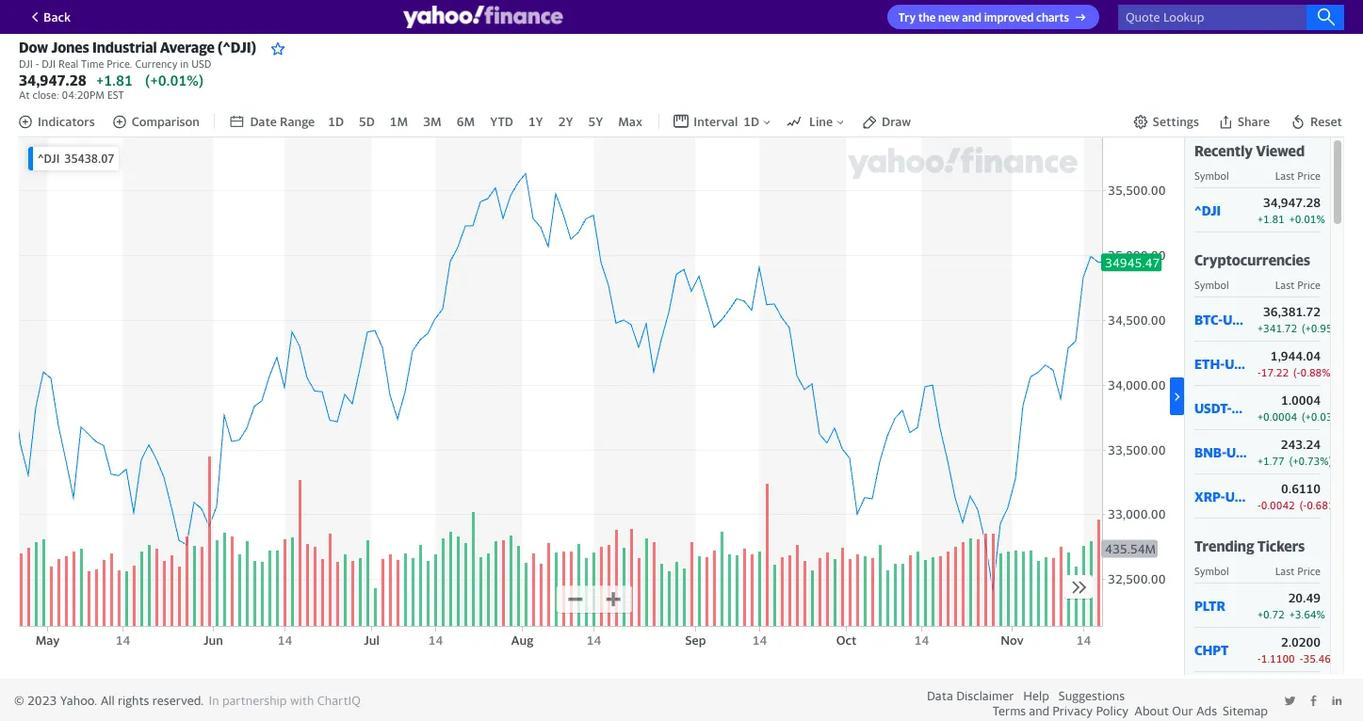 Task type: vqa. For each thing, say whether or not it's contained in the screenshot.
Average
yes



Task type: describe. For each thing, give the bounding box(es) containing it.
6m button
[[455, 112, 477, 131]]

btc-usd link
[[1195, 312, 1249, 328]]

new
[[939, 10, 960, 25]]

improved
[[984, 10, 1034, 25]]

+1.81 for 34,947.28 +1.81 +0.01%
[[1258, 213, 1285, 225]]

real
[[58, 58, 78, 70]]

usd for eth-
[[1225, 356, 1251, 372]]

2.0200
[[1281, 635, 1321, 650]]

suggestions
[[1059, 689, 1125, 704]]

36,381.72 +341.72 (+0.95%)
[[1258, 304, 1345, 335]]

trending tickers link
[[1195, 538, 1305, 555]]

industrial
[[92, 39, 157, 56]]

6m
[[457, 114, 475, 129]]

draw
[[882, 114, 911, 129]]

price for recently viewed
[[1298, 170, 1321, 182]]

try the new and improved charts
[[899, 10, 1069, 25]]

- for chpt
[[1258, 653, 1261, 665]]

1 dji from the left
[[19, 58, 33, 70]]

back button
[[19, 5, 78, 29]]

line
[[809, 114, 833, 129]]

(+0.01%) at close:  04:20pm est
[[19, 72, 204, 101]]

dow jones industrial average (^dji)
[[19, 39, 256, 56]]

disclaimer
[[957, 689, 1014, 704]]

average
[[160, 39, 215, 56]]

show more image
[[1170, 390, 1184, 404]]

(- for xrp-usd
[[1300, 500, 1307, 512]]

0.0042
[[1261, 500, 1295, 512]]

dji - dji real time price. currency in usd
[[19, 58, 211, 70]]

date range button
[[229, 114, 315, 129]]

0.6110 -0.0042 (-0.6817%)
[[1258, 482, 1353, 512]]

34,947.28 +1.81
[[19, 72, 133, 89]]

1,944.04 -17.22 (-0.88%)
[[1258, 349, 1334, 379]]

20.49 +0.72 +3.64%
[[1258, 591, 1326, 621]]

(+0.73%)
[[1290, 455, 1333, 467]]

indicators button
[[18, 114, 95, 129]]

share
[[1238, 114, 1270, 129]]

cryptocurrencies link
[[1195, 252, 1311, 269]]

+0.72
[[1258, 609, 1285, 621]]

max button
[[616, 112, 644, 131]]

+0.01%
[[1290, 213, 1326, 225]]

sitemap link
[[1223, 704, 1268, 719]]

5d
[[359, 114, 375, 129]]

Quote Lookup text field
[[1118, 4, 1345, 30]]

last for trending tickers
[[1276, 565, 1295, 578]]

pltr
[[1195, 598, 1226, 614]]

help
[[1024, 689, 1050, 704]]

last price for trending tickers
[[1276, 565, 1321, 578]]

reset button
[[1289, 112, 1345, 131]]

usd for usdt-
[[1232, 400, 1258, 416]]

1.0004 +0.0004 (+0.0371%)
[[1258, 393, 1358, 423]]

pltr link
[[1195, 598, 1249, 614]]

all
[[100, 694, 115, 709]]

btc-
[[1195, 312, 1223, 328]]

0.88%)
[[1301, 367, 1334, 379]]

terms link
[[993, 704, 1026, 719]]

line button
[[787, 114, 846, 129]]

data disclaimer help suggestions terms and privacy policy about our ads sitemap
[[927, 689, 1268, 719]]

2023
[[27, 694, 57, 709]]

comparison
[[132, 114, 200, 129]]

1.0004
[[1281, 393, 1321, 408]]

last for recently viewed
[[1276, 170, 1295, 182]]

terms
[[993, 704, 1026, 719]]

btc-usd
[[1195, 312, 1249, 328]]

1m button
[[388, 112, 410, 131]]

close:
[[32, 89, 59, 101]]

2 dji from the left
[[42, 58, 56, 70]]

last price for recently viewed
[[1276, 170, 1321, 182]]

reset
[[1311, 114, 1343, 129]]

max
[[618, 114, 643, 129]]

last for cryptocurrencies
[[1276, 279, 1295, 291]]

charts
[[1037, 10, 1069, 25]]

34,947.28 for 34,947.28 +1.81
[[19, 72, 87, 89]]

usdt-usd
[[1195, 400, 1258, 416]]

try the new and improved charts button
[[887, 5, 1100, 29]]

recently viewed link
[[1195, 142, 1305, 159]]

2 1d from the left
[[744, 114, 759, 129]]

(+0.01%)
[[145, 72, 204, 89]]

(- for eth-usd
[[1294, 367, 1301, 379]]

5y button
[[587, 112, 605, 131]]

data disclaimer link
[[927, 689, 1014, 704]]

usd for btc-
[[1223, 312, 1249, 328]]

data
[[927, 689, 953, 704]]

right column element
[[1184, 138, 1358, 722]]

date range
[[250, 114, 315, 129]]

34,947.28 +1.81 +0.01%
[[1258, 195, 1326, 225]]

usd for bnb-
[[1227, 444, 1253, 460]]

privacy
[[1053, 704, 1093, 719]]

help link
[[1024, 689, 1050, 704]]



Task type: locate. For each thing, give the bounding box(es) containing it.
34,947.28 inside 34,947.28 +1.81 +0.01%
[[1264, 195, 1321, 210]]

(- inside 1,944.04 -17.22 (-0.88%)
[[1294, 367, 1301, 379]]

recently viewed
[[1195, 142, 1305, 159]]

1d inside button
[[328, 114, 344, 129]]

eth-
[[1195, 356, 1225, 372]]

- inside 1,944.04 -17.22 (-0.88%)
[[1258, 367, 1261, 379]]

1 horizontal spatial ^dji
[[1195, 202, 1221, 218]]

2y
[[558, 114, 573, 129]]

^dji for ^dji 35438.07
[[38, 152, 60, 166]]

usdt-usd link
[[1195, 400, 1258, 416]]

0 horizontal spatial and
[[962, 10, 982, 25]]

yahoo.
[[60, 694, 97, 709]]

0 vertical spatial ^dji
[[38, 152, 60, 166]]

sitemap
[[1223, 704, 1268, 719]]

0 horizontal spatial dji
[[19, 58, 33, 70]]

privacy policy link
[[1053, 704, 1129, 719]]

price up 36,381.72
[[1298, 279, 1321, 291]]

suggestions link
[[1059, 689, 1125, 704]]

+1.81 inside 34,947.28 +1.81 +0.01%
[[1258, 213, 1285, 225]]

(- down the 0.6110
[[1300, 500, 1307, 512]]

3 price from the top
[[1298, 565, 1321, 578]]

usdt-
[[1195, 400, 1232, 416]]

^dji link
[[1195, 202, 1249, 218]]

and inside try the new and improved charts button
[[962, 10, 982, 25]]

0 vertical spatial (-
[[1294, 367, 1301, 379]]

search image
[[1317, 8, 1336, 26]]

^dji for ^dji
[[1195, 202, 1221, 218]]

share button
[[1216, 112, 1272, 131]]

tickers
[[1258, 538, 1305, 555]]

viewed
[[1256, 142, 1305, 159]]

1 vertical spatial 34,947.28
[[1264, 195, 1321, 210]]

1.1100
[[1261, 653, 1295, 665]]

34,947.28 down the real
[[19, 72, 87, 89]]

price for trending tickers
[[1298, 565, 1321, 578]]

range
[[280, 114, 315, 129]]

last up 36,381.72
[[1276, 279, 1295, 291]]

(^dji)
[[218, 39, 256, 56]]

and right the terms
[[1029, 704, 1050, 719]]

2 vertical spatial last price
[[1276, 565, 1321, 578]]

our
[[1173, 704, 1193, 719]]

1 horizontal spatial 1d
[[744, 114, 759, 129]]

(- inside 0.6110 -0.0042 (-0.6817%)
[[1300, 500, 1307, 512]]

- right xrp-usd link
[[1258, 500, 1261, 512]]

+1.81 for 34,947.28 +1.81
[[96, 72, 133, 89]]

1 last from the top
[[1276, 170, 1295, 182]]

0 vertical spatial +1.81
[[96, 72, 133, 89]]

0 vertical spatial last price
[[1276, 170, 1321, 182]]

+0.0004
[[1258, 411, 1298, 423]]

reserved.
[[153, 694, 204, 709]]

dji left the real
[[42, 58, 56, 70]]

^dji down indicators button
[[38, 152, 60, 166]]

interval 1d
[[694, 114, 759, 129]]

- for eth-usd
[[1258, 367, 1261, 379]]

last price up 36,381.72
[[1276, 279, 1321, 291]]

last price
[[1276, 170, 1321, 182], [1276, 279, 1321, 291], [1276, 565, 1321, 578]]

date
[[250, 114, 277, 129]]

1y
[[529, 114, 543, 129]]

1 horizontal spatial dji
[[42, 58, 56, 70]]

follow on facebook image
[[1308, 695, 1320, 708]]

0 horizontal spatial +1.81
[[96, 72, 133, 89]]

1m
[[390, 114, 408, 129]]

2 vertical spatial price
[[1298, 565, 1321, 578]]

- right chpt link
[[1258, 653, 1261, 665]]

trending
[[1195, 538, 1255, 555]]

1 vertical spatial price
[[1298, 279, 1321, 291]]

-
[[36, 58, 39, 70], [1258, 367, 1261, 379], [1258, 500, 1261, 512], [1258, 653, 1261, 665], [1300, 653, 1304, 665]]

1 1d from the left
[[328, 114, 344, 129]]

- inside 0.6110 -0.0042 (-0.6817%)
[[1258, 500, 1261, 512]]

1,944.04
[[1271, 349, 1321, 364]]

2.0200 -1.1100 -35.46%
[[1258, 635, 1340, 665]]

0 vertical spatial last
[[1276, 170, 1295, 182]]

last price for cryptocurrencies
[[1276, 279, 1321, 291]]

1 horizontal spatial +1.81
[[1258, 213, 1285, 225]]

price for cryptocurrencies
[[1298, 279, 1321, 291]]

symbol up btc-
[[1195, 279, 1229, 291]]

0 vertical spatial 34,947.28
[[19, 72, 87, 89]]

symbol down trending
[[1195, 565, 1229, 578]]

+1.77
[[1258, 455, 1285, 467]]

last price up "20.49"
[[1276, 565, 1321, 578]]

2 vertical spatial last
[[1276, 565, 1295, 578]]

eth-usd link
[[1195, 356, 1251, 372]]

^dji down recently
[[1195, 202, 1221, 218]]

currency
[[135, 58, 178, 70]]

in
[[180, 58, 189, 70]]

symbol for cryptocurrencies
[[1195, 279, 1229, 291]]

bnb-usd link
[[1195, 444, 1253, 460]]

- down dow
[[36, 58, 39, 70]]

and inside data disclaimer help suggestions terms and privacy policy about our ads sitemap
[[1029, 704, 1050, 719]]

(- down "1,944.04"
[[1294, 367, 1301, 379]]

chartiq
[[317, 694, 361, 709]]

3m button
[[421, 112, 443, 131]]

34,947.28 for 34,947.28 +1.81 +0.01%
[[1264, 195, 1321, 210]]

follow on linkedin image
[[1331, 695, 1344, 708]]

bnb-
[[1195, 444, 1227, 460]]

rights
[[118, 694, 149, 709]]

1 vertical spatial ^dji
[[1195, 202, 1221, 218]]

2 price from the top
[[1298, 279, 1321, 291]]

20.49
[[1289, 591, 1321, 606]]

xrp-usd
[[1195, 489, 1252, 505]]

follow on twitter image
[[1284, 695, 1297, 708]]

2 last price from the top
[[1276, 279, 1321, 291]]

draw button
[[860, 112, 913, 131]]

bnb-usd
[[1195, 444, 1253, 460]]

1 vertical spatial (-
[[1300, 500, 1307, 512]]

243.24
[[1281, 437, 1321, 452]]

5d button
[[357, 112, 377, 131]]

ytd
[[490, 114, 513, 129]]

last price down viewed on the right top of page
[[1276, 170, 1321, 182]]

0 horizontal spatial 34,947.28
[[19, 72, 87, 89]]

2 vertical spatial symbol
[[1195, 565, 1229, 578]]

symbol for recently viewed
[[1195, 170, 1229, 182]]

- for xrp-usd
[[1258, 500, 1261, 512]]

usd for xrp-
[[1226, 489, 1252, 505]]

1 vertical spatial symbol
[[1195, 279, 1229, 291]]

last
[[1276, 170, 1295, 182], [1276, 279, 1295, 291], [1276, 565, 1295, 578]]

settings
[[1153, 114, 1199, 129]]

1 price from the top
[[1298, 170, 1321, 182]]

dji down dow
[[19, 58, 33, 70]]

^dji inside right column element
[[1195, 202, 1221, 218]]

jones
[[51, 39, 89, 56]]

xrp-usd link
[[1195, 489, 1252, 505]]

1 vertical spatial +1.81
[[1258, 213, 1285, 225]]

1d left 5d "button"
[[328, 114, 344, 129]]

1 vertical spatial last
[[1276, 279, 1295, 291]]

+1.81 down dji - dji real time price. currency in usd at the top left of the page
[[96, 72, 133, 89]]

(+0.95%)
[[1302, 322, 1345, 335]]

dow
[[19, 39, 48, 56]]

0 vertical spatial symbol
[[1195, 170, 1229, 182]]

04:20pm
[[62, 89, 105, 101]]

0 vertical spatial and
[[962, 10, 982, 25]]

0 horizontal spatial ^dji
[[38, 152, 60, 166]]

settings button
[[1133, 114, 1199, 129]]

price up "20.49"
[[1298, 565, 1321, 578]]

dji
[[19, 58, 33, 70], [42, 58, 56, 70]]

price.
[[107, 58, 132, 70]]

0.6110
[[1282, 482, 1321, 497]]

- right eth-usd
[[1258, 367, 1261, 379]]

last down viewed on the right top of page
[[1276, 170, 1295, 182]]

1d right interval
[[744, 114, 759, 129]]

1 horizontal spatial and
[[1029, 704, 1050, 719]]

1 last price from the top
[[1276, 170, 1321, 182]]

3 last price from the top
[[1276, 565, 1321, 578]]

yahoo finance logo image
[[403, 6, 563, 28]]

chart toolbar toolbar
[[18, 105, 1345, 138]]

+1.81
[[96, 72, 133, 89], [1258, 213, 1285, 225]]

and right new
[[962, 10, 982, 25]]

in
[[209, 694, 219, 709]]

2 symbol from the top
[[1195, 279, 1229, 291]]

at
[[19, 89, 30, 101]]

nav element
[[229, 112, 644, 131]]

est
[[107, 89, 124, 101]]

symbol
[[1195, 170, 1229, 182], [1195, 279, 1229, 291], [1195, 565, 1229, 578]]

3 last from the top
[[1276, 565, 1295, 578]]

symbol for trending tickers
[[1195, 565, 1229, 578]]

about our ads link
[[1135, 704, 1217, 719]]

3m
[[423, 114, 442, 129]]

0 vertical spatial price
[[1298, 170, 1321, 182]]

try
[[899, 10, 916, 25]]

last down "tickers"
[[1276, 565, 1295, 578]]

0 horizontal spatial 1d
[[328, 114, 344, 129]]

35438.07
[[64, 152, 114, 166]]

0.6817%)
[[1307, 500, 1353, 512]]

5y
[[588, 114, 603, 129]]

time
[[81, 58, 104, 70]]

+3.64%
[[1290, 609, 1326, 621]]

trending tickers
[[1195, 538, 1305, 555]]

3 symbol from the top
[[1195, 565, 1229, 578]]

back
[[43, 9, 71, 24]]

comparison button
[[112, 114, 200, 129]]

(+0.0371%)
[[1302, 411, 1358, 423]]

symbol down recently
[[1195, 170, 1229, 182]]

34,947.28 up +0.01% on the right top
[[1264, 195, 1321, 210]]

1 horizontal spatial 34,947.28
[[1264, 195, 1321, 210]]

the
[[919, 10, 936, 25]]

1 vertical spatial and
[[1029, 704, 1050, 719]]

1 vertical spatial last price
[[1276, 279, 1321, 291]]

ytd button
[[488, 112, 515, 131]]

2 last from the top
[[1276, 279, 1295, 291]]

+1.81 left +0.01% on the right top
[[1258, 213, 1285, 225]]

price down viewed on the right top of page
[[1298, 170, 1321, 182]]

1 symbol from the top
[[1195, 170, 1229, 182]]

- down 2.0200
[[1300, 653, 1304, 665]]



